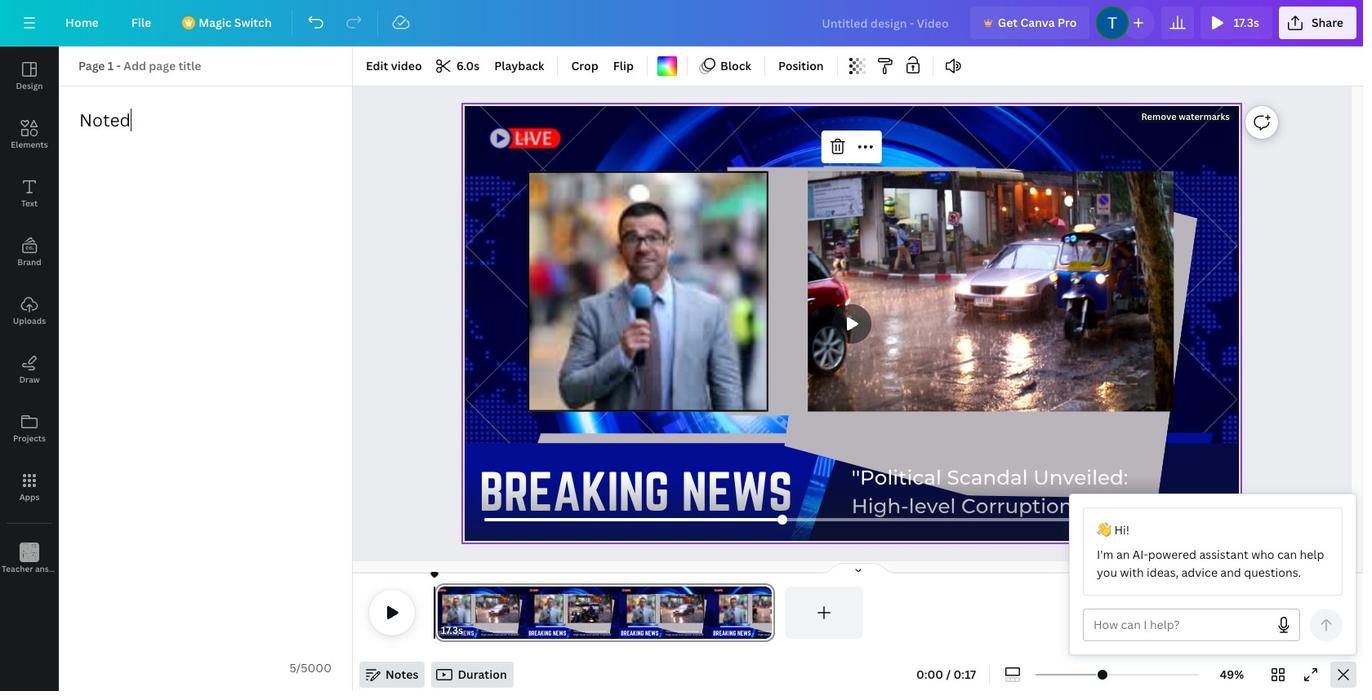 Task type: vqa. For each thing, say whether or not it's contained in the screenshot.
Creative related to Dark Blue Modern Big Match Soccer Flyer image
no



Task type: describe. For each thing, give the bounding box(es) containing it.
1 vertical spatial 17.3s button
[[441, 623, 463, 640]]

6.0s button
[[430, 53, 486, 79]]

share
[[1312, 15, 1344, 30]]

level
[[909, 494, 956, 519]]

watermarks
[[1179, 110, 1230, 123]]

5 out of 5,000 characters used element
[[290, 661, 332, 676]]

i'm
[[1097, 547, 1114, 563]]

brand
[[17, 256, 41, 268]]

5000
[[301, 661, 332, 676]]

👋
[[1097, 523, 1112, 538]]

home link
[[52, 7, 112, 39]]

flip button
[[607, 53, 640, 79]]

teacher answer keys
[[2, 564, 83, 575]]

remove watermarks button
[[1136, 110, 1235, 123]]

magic switch
[[199, 15, 272, 30]]

uploads button
[[0, 282, 59, 341]]

magic
[[199, 15, 232, 30]]

design
[[16, 80, 43, 91]]

elements
[[11, 139, 48, 150]]

hi!
[[1114, 523, 1130, 538]]

0:00 / 0:17
[[916, 667, 976, 683]]

breaking
[[480, 463, 670, 521]]

get canva pro button
[[970, 7, 1090, 39]]

Page title text field
[[124, 56, 203, 76]]

flip
[[613, 58, 634, 74]]

Ask Canva Assistant for help text field
[[1094, 610, 1268, 641]]

0:17
[[954, 667, 976, 683]]

video
[[391, 58, 422, 74]]

pro
[[1058, 15, 1077, 30]]

powered
[[1148, 547, 1197, 563]]

1 horizontal spatial 17.3s button
[[1201, 7, 1272, 39]]

no color image
[[658, 56, 677, 76]]

high-
[[852, 494, 909, 519]]

get canva pro
[[998, 15, 1077, 30]]

👋 hi!
[[1097, 523, 1130, 538]]

file
[[131, 15, 151, 30]]

crop
[[571, 58, 598, 74]]

you
[[1097, 565, 1117, 581]]

elements button
[[0, 105, 59, 164]]

trimming, start edge slider
[[435, 587, 449, 640]]

text button
[[0, 164, 59, 223]]

position
[[778, 58, 824, 74]]

scandal
[[947, 466, 1028, 491]]

text
[[21, 198, 38, 209]]

who
[[1251, 547, 1275, 563]]

answer
[[35, 564, 63, 575]]

an
[[1116, 547, 1130, 563]]

teacher
[[2, 564, 33, 575]]

/ for 5
[[296, 661, 301, 676]]

5
[[290, 661, 296, 676]]

Notes will be displayed in Presenter View text field
[[60, 87, 351, 653]]

live with play button sign image
[[489, 127, 561, 150]]

breaking news
[[480, 463, 793, 521]]

can
[[1277, 547, 1297, 563]]

main menu bar
[[0, 0, 1363, 47]]

1 vertical spatial 17.3s
[[441, 624, 463, 638]]

''political scandal unveiled: high-level corruption exposed''
[[852, 466, 1174, 519]]

ai-
[[1133, 547, 1148, 563]]

Page title text field
[[470, 623, 477, 640]]

crop button
[[565, 53, 605, 79]]

remove watermarks
[[1141, 110, 1230, 123]]

Design title text field
[[809, 7, 964, 39]]

questions.
[[1244, 565, 1301, 581]]

edit video button
[[359, 53, 429, 79]]



Task type: locate. For each thing, give the bounding box(es) containing it.
canva
[[1021, 15, 1055, 30]]

side panel tab list
[[0, 47, 83, 589]]

page
[[78, 58, 105, 74]]

draw
[[19, 374, 40, 386]]

ideas,
[[1147, 565, 1179, 581]]

remove
[[1141, 110, 1177, 123]]

Seek bar range field
[[465, 499, 1239, 542]]

5 / 5000
[[290, 661, 332, 676]]

page 1 -
[[78, 58, 124, 74]]

hide pages image
[[819, 563, 897, 576]]

unveiled:
[[1034, 466, 1129, 491]]

block button
[[694, 53, 758, 79]]

news
[[682, 463, 793, 521]]

0 vertical spatial 17.3s button
[[1201, 7, 1272, 39]]

file button
[[118, 7, 164, 39]]

and
[[1221, 565, 1241, 581]]

/ for 0:00
[[946, 667, 951, 683]]

0 horizontal spatial /
[[296, 661, 301, 676]]

playback
[[494, 58, 544, 74]]

edit
[[366, 58, 388, 74]]

get
[[998, 15, 1018, 30]]

corruption
[[962, 494, 1073, 519]]

position button
[[772, 53, 830, 79]]

magic switch button
[[171, 7, 285, 39]]

-
[[116, 58, 121, 74]]

0 horizontal spatial 17.3s button
[[441, 623, 463, 640]]

0 vertical spatial 17.3s
[[1234, 15, 1259, 30]]

notes button
[[359, 662, 425, 689]]

0:00
[[916, 667, 944, 683]]

17.3s button left page title text field
[[441, 623, 463, 640]]

assistant
[[1199, 547, 1249, 563]]

help
[[1300, 547, 1324, 563]]

playback button
[[488, 53, 551, 79]]

assistant panel dialog
[[1069, 494, 1357, 656]]

with
[[1120, 565, 1144, 581]]

apps button
[[0, 458, 59, 517]]

17.3s left share dropdown button
[[1234, 15, 1259, 30]]

0 horizontal spatial 17.3s
[[441, 624, 463, 638]]

6.0s
[[456, 58, 480, 74]]

17.3s
[[1234, 15, 1259, 30], [441, 624, 463, 638]]

design button
[[0, 47, 59, 105]]

duration
[[458, 667, 507, 683]]

49%
[[1220, 667, 1244, 683]]

switch
[[234, 15, 272, 30]]

advice
[[1182, 565, 1218, 581]]

1 horizontal spatial /
[[946, 667, 951, 683]]

projects button
[[0, 399, 59, 458]]

brand button
[[0, 223, 59, 282]]

17.3s inside 17.3s button
[[1234, 15, 1259, 30]]

exposed''
[[1078, 494, 1174, 519]]

notes
[[386, 667, 419, 683]]

block
[[720, 58, 751, 74]]

;
[[28, 565, 31, 576]]

draw button
[[0, 341, 59, 399]]

1 horizontal spatial 17.3s
[[1234, 15, 1259, 30]]

home
[[65, 15, 99, 30]]

trimming, end edge slider
[[760, 587, 775, 640]]

17.3s button left share dropdown button
[[1201, 7, 1272, 39]]

edit video
[[366, 58, 422, 74]]

apps
[[19, 492, 40, 503]]

uploads
[[13, 315, 46, 327]]

duration button
[[432, 662, 513, 689]]

share button
[[1279, 7, 1357, 39]]

1
[[108, 58, 114, 74]]

keys
[[65, 564, 83, 575]]

49% button
[[1206, 662, 1259, 689]]

projects
[[13, 433, 46, 444]]

17.3s left page title text field
[[441, 624, 463, 638]]

/
[[296, 661, 301, 676], [946, 667, 951, 683]]

17.3s button
[[1201, 7, 1272, 39], [441, 623, 463, 640]]

''political
[[852, 466, 942, 491]]

i'm an ai-powered assistant who can help you with ideas, advice and questions.
[[1097, 547, 1324, 581]]



